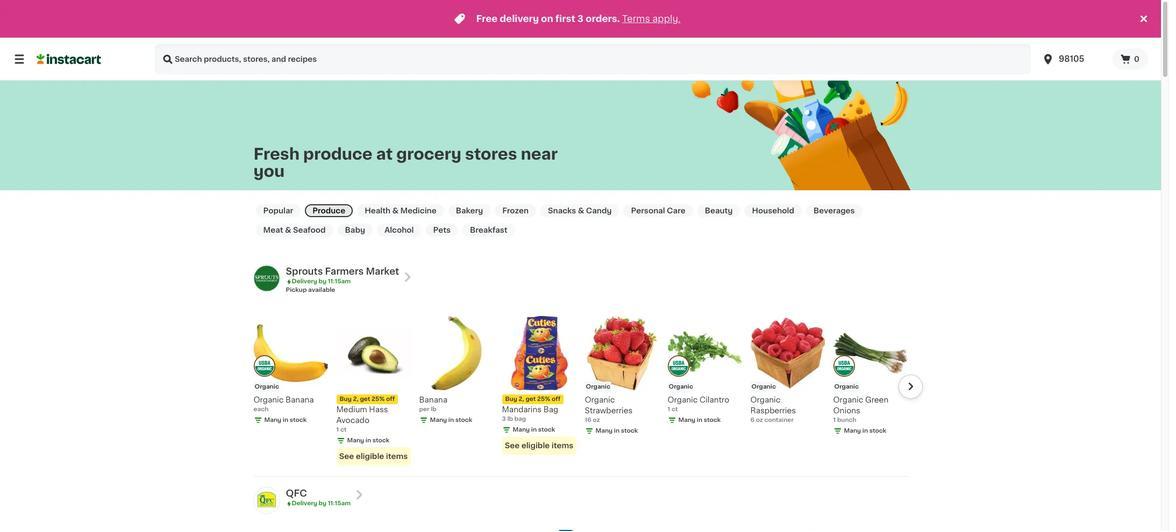Task type: vqa. For each thing, say whether or not it's contained in the screenshot.


Task type: describe. For each thing, give the bounding box(es) containing it.
in for 1
[[697, 417, 703, 423]]

pickup
[[286, 287, 307, 293]]

onions
[[834, 407, 861, 415]]

terms apply. link
[[622, 15, 681, 23]]

pickup available
[[286, 287, 335, 293]]

many in stock for 16
[[596, 428, 638, 434]]

breakfast
[[470, 226, 508, 234]]

produce link
[[305, 204, 353, 217]]

sprouts
[[286, 267, 323, 276]]

see eligible items button for medium hass avocado
[[337, 448, 411, 466]]

per
[[419, 407, 430, 413]]

many in stock down avocado
[[347, 438, 390, 444]]

item badge image
[[834, 355, 855, 377]]

fresh produce at grocery stores near you
[[254, 146, 558, 179]]

stores
[[465, 146, 517, 162]]

& for snacks
[[578, 207, 584, 215]]

you
[[254, 163, 285, 179]]

snacks
[[548, 207, 576, 215]]

free
[[476, 15, 498, 23]]

ct inside buy 2, get 25% off medium hass avocado 1 ct
[[340, 427, 347, 433]]

fresh produce at grocery stores near you main content
[[0, 74, 1162, 532]]

bag
[[515, 416, 526, 422]]

banana per lb
[[419, 396, 448, 413]]

fresh
[[254, 146, 300, 162]]

2, for mandarins
[[519, 396, 524, 402]]

free delivery on first 3 orders. terms apply.
[[476, 15, 681, 23]]

snacks & candy
[[548, 207, 612, 215]]

in for each
[[283, 417, 288, 423]]

ct inside organic cilantro 1 ct
[[672, 407, 678, 413]]

0
[[1135, 55, 1140, 63]]

buy 2, get 25% off medium hass avocado 1 ct
[[337, 396, 395, 433]]

breakfast link
[[463, 224, 515, 237]]

grocery
[[397, 146, 462, 162]]

green
[[866, 396, 889, 404]]

organic banana each
[[254, 396, 314, 413]]

bunch
[[838, 417, 857, 423]]

see for avocado
[[339, 453, 354, 461]]

household
[[752, 207, 795, 215]]

see for 3
[[505, 442, 520, 450]]

frozen
[[503, 207, 529, 215]]

2 11:15am from the top
[[328, 501, 351, 507]]

medium
[[337, 406, 367, 414]]

eligible for 3
[[522, 442, 550, 450]]

many in stock down "bag"
[[513, 427, 555, 433]]

bag
[[544, 406, 559, 414]]

1 by from the top
[[319, 279, 327, 285]]

popular link
[[256, 204, 301, 217]]

many for each
[[264, 417, 281, 423]]

2 delivery by 11:15am from the top
[[292, 501, 351, 507]]

2 98105 button from the left
[[1042, 44, 1107, 74]]

0 button
[[1113, 48, 1149, 70]]

beverages
[[814, 207, 855, 215]]

many in stock for lb
[[430, 417, 473, 423]]

qfc image
[[254, 488, 279, 514]]

& for meat
[[285, 226, 291, 234]]

buy for medium
[[340, 396, 352, 402]]

beauty link
[[698, 204, 741, 217]]

many for 1
[[679, 417, 696, 423]]

health & medicine link
[[357, 204, 444, 217]]

baby link
[[338, 224, 373, 237]]

available
[[308, 287, 335, 293]]

organic inside "organic banana each"
[[254, 396, 284, 404]]

buy 2, get 25% off mandarins bag 3 lb bag
[[502, 396, 561, 422]]

produce
[[313, 207, 345, 215]]

many for 16
[[596, 428, 613, 434]]

near
[[521, 146, 558, 162]]

produce
[[303, 146, 373, 162]]

care
[[667, 207, 686, 215]]

delivery
[[500, 15, 539, 23]]

many for onions
[[844, 428, 861, 434]]

medicine
[[401, 207, 437, 215]]

organic cilantro 1 ct
[[668, 396, 730, 413]]

popular
[[263, 207, 293, 215]]

organic inside organic green onions 1 bunch
[[834, 396, 864, 404]]

6
[[751, 417, 755, 423]]

qfc
[[286, 490, 307, 498]]

16
[[585, 417, 592, 423]]

get for medium
[[360, 396, 370, 402]]

25% for bag
[[537, 396, 551, 402]]

alcohol
[[385, 226, 414, 234]]

organic strawberries 16 oz
[[585, 396, 633, 423]]

health & medicine
[[365, 207, 437, 215]]

snacks & candy link
[[541, 204, 619, 217]]

lb inside banana per lb
[[431, 407, 437, 413]]

stock for banana
[[456, 417, 473, 423]]

2 banana from the left
[[419, 396, 448, 404]]

3 inside limited time offer region
[[578, 15, 584, 23]]

3 inside buy 2, get 25% off mandarins bag 3 lb bag
[[502, 416, 506, 422]]

1 delivery by 11:15am from the top
[[292, 279, 351, 285]]

see eligible items for mandarins bag
[[505, 442, 574, 450]]

bakery
[[456, 207, 483, 215]]

apply.
[[653, 15, 681, 23]]

instacart logo image
[[37, 53, 101, 66]]

baby
[[345, 226, 365, 234]]

item badge image for organic cilantro
[[668, 355, 689, 377]]

stock for organic banana
[[290, 417, 307, 423]]

1 inside organic cilantro 1 ct
[[668, 407, 670, 413]]

orders.
[[586, 15, 620, 23]]

limited time offer region
[[0, 0, 1138, 38]]

see eligible items button for mandarins bag
[[502, 437, 576, 455]]



Task type: locate. For each thing, give the bounding box(es) containing it.
1 vertical spatial delivery
[[292, 501, 317, 507]]

many in stock for 1
[[679, 417, 721, 423]]

mandarins
[[502, 406, 542, 414]]

1 inside buy 2, get 25% off medium hass avocado 1 ct
[[337, 427, 339, 433]]

farmers
[[325, 267, 364, 276]]

0 vertical spatial lb
[[431, 407, 437, 413]]

many in stock down bunch
[[844, 428, 887, 434]]

1 off from the left
[[386, 396, 395, 402]]

oz right 16
[[593, 417, 600, 423]]

1 delivery from the top
[[292, 279, 317, 285]]

items
[[552, 442, 574, 450], [386, 453, 408, 461]]

alcohol link
[[377, 224, 422, 237]]

0 vertical spatial ct
[[672, 407, 678, 413]]

1 horizontal spatial items
[[552, 442, 574, 450]]

1 horizontal spatial see eligible items
[[505, 442, 574, 450]]

1 vertical spatial delivery by 11:15am
[[292, 501, 351, 507]]

item badge image up organic cilantro 1 ct
[[668, 355, 689, 377]]

1 horizontal spatial get
[[526, 396, 536, 402]]

1 vertical spatial lb
[[508, 416, 513, 422]]

0 horizontal spatial item badge image
[[254, 355, 275, 377]]

0 vertical spatial 1
[[668, 407, 670, 413]]

banana
[[286, 396, 314, 404], [419, 396, 448, 404]]

1 horizontal spatial product group
[[502, 316, 576, 455]]

0 vertical spatial delivery by 11:15am
[[292, 279, 351, 285]]

2 product group from the left
[[502, 316, 576, 455]]

bakery link
[[448, 204, 491, 217]]

eligible
[[522, 442, 550, 450], [356, 453, 384, 461]]

buy inside buy 2, get 25% off medium hass avocado 1 ct
[[340, 396, 352, 402]]

off for medium hass avocado
[[386, 396, 395, 402]]

see
[[505, 442, 520, 450], [339, 453, 354, 461]]

organic inside organic raspberries 6 oz container
[[751, 396, 781, 404]]

get inside buy 2, get 25% off mandarins bag 3 lb bag
[[526, 396, 536, 402]]

1 98105 button from the left
[[1036, 44, 1113, 74]]

delivery by 11:15am
[[292, 279, 351, 285], [292, 501, 351, 507]]

in for 16
[[614, 428, 620, 434]]

get up mandarins
[[526, 396, 536, 402]]

0 horizontal spatial lb
[[431, 407, 437, 413]]

get inside buy 2, get 25% off medium hass avocado 1 ct
[[360, 396, 370, 402]]

buy for mandarins
[[505, 396, 517, 402]]

2, inside buy 2, get 25% off mandarins bag 3 lb bag
[[519, 396, 524, 402]]

3
[[578, 15, 584, 23], [502, 416, 506, 422]]

oz
[[593, 417, 600, 423], [756, 417, 763, 423]]

1 horizontal spatial oz
[[756, 417, 763, 423]]

0 horizontal spatial see
[[339, 453, 354, 461]]

item carousel region
[[239, 312, 923, 472]]

buy inside buy 2, get 25% off mandarins bag 3 lb bag
[[505, 396, 517, 402]]

None search field
[[155, 44, 1031, 74]]

many down organic cilantro 1 ct
[[679, 417, 696, 423]]

product group containing medium hass avocado
[[337, 316, 411, 466]]

1 horizontal spatial 2,
[[519, 396, 524, 402]]

oz inside organic strawberries 16 oz
[[593, 417, 600, 423]]

personal care
[[631, 207, 686, 215]]

1 horizontal spatial 3
[[578, 15, 584, 23]]

off for mandarins bag
[[552, 396, 561, 402]]

25% up bag
[[537, 396, 551, 402]]

many in stock for each
[[264, 417, 307, 423]]

3 right first
[[578, 15, 584, 23]]

on
[[541, 15, 554, 23]]

items for mandarins bag
[[552, 442, 574, 450]]

many down "strawberries"
[[596, 428, 613, 434]]

many down "bag"
[[513, 427, 530, 433]]

0 vertical spatial eligible
[[522, 442, 550, 450]]

organic
[[255, 384, 279, 390], [586, 384, 611, 390], [669, 384, 693, 390], [752, 384, 776, 390], [835, 384, 859, 390], [254, 396, 284, 404], [585, 396, 615, 404], [668, 396, 698, 404], [751, 396, 781, 404], [834, 396, 864, 404]]

items down bag
[[552, 442, 574, 450]]

see down avocado
[[339, 453, 354, 461]]

1 vertical spatial ct
[[340, 427, 347, 433]]

off inside buy 2, get 25% off mandarins bag 3 lb bag
[[552, 396, 561, 402]]

2 2, from the left
[[519, 396, 524, 402]]

0 vertical spatial 11:15am
[[328, 279, 351, 285]]

organic inside organic cilantro 1 ct
[[668, 396, 698, 404]]

0 horizontal spatial buy
[[340, 396, 352, 402]]

1 buy from the left
[[340, 396, 352, 402]]

eligible down avocado
[[356, 453, 384, 461]]

2,
[[353, 396, 359, 402], [519, 396, 524, 402]]

lb
[[431, 407, 437, 413], [508, 416, 513, 422]]

1 horizontal spatial &
[[392, 207, 399, 215]]

1 vertical spatial 1
[[834, 417, 836, 423]]

pets link
[[426, 224, 458, 237]]

in for lb
[[449, 417, 454, 423]]

lb right per
[[431, 407, 437, 413]]

1 horizontal spatial item badge image
[[668, 355, 689, 377]]

25% inside buy 2, get 25% off mandarins bag 3 lb bag
[[537, 396, 551, 402]]

0 vertical spatial by
[[319, 279, 327, 285]]

many for lb
[[430, 417, 447, 423]]

many down banana per lb
[[430, 417, 447, 423]]

2 get from the left
[[526, 396, 536, 402]]

0 horizontal spatial eligible
[[356, 453, 384, 461]]

0 horizontal spatial off
[[386, 396, 395, 402]]

2 horizontal spatial 1
[[834, 417, 836, 423]]

2 buy from the left
[[505, 396, 517, 402]]

& left candy
[[578, 207, 584, 215]]

0 vertical spatial items
[[552, 442, 574, 450]]

items down hass
[[386, 453, 408, 461]]

seafood
[[293, 226, 326, 234]]

1 11:15am from the top
[[328, 279, 351, 285]]

2 delivery from the top
[[292, 501, 317, 507]]

0 horizontal spatial 25%
[[372, 396, 385, 402]]

personal care link
[[624, 204, 693, 217]]

0 horizontal spatial 3
[[502, 416, 506, 422]]

many in stock down "strawberries"
[[596, 428, 638, 434]]

0 horizontal spatial 2,
[[353, 396, 359, 402]]

1 horizontal spatial see
[[505, 442, 520, 450]]

many in stock down "organic banana each"
[[264, 417, 307, 423]]

first
[[556, 15, 576, 23]]

many in stock down banana per lb
[[430, 417, 473, 423]]

delivery
[[292, 279, 317, 285], [292, 501, 317, 507]]

household link
[[745, 204, 802, 217]]

eligible down "bag"
[[522, 442, 550, 450]]

2 vertical spatial 1
[[337, 427, 339, 433]]

many down avocado
[[347, 438, 364, 444]]

0 horizontal spatial ct
[[340, 427, 347, 433]]

98105 button
[[1036, 44, 1113, 74], [1042, 44, 1107, 74]]

2, inside buy 2, get 25% off medium hass avocado 1 ct
[[353, 396, 359, 402]]

11:15am
[[328, 279, 351, 285], [328, 501, 351, 507]]

0 vertical spatial see eligible items
[[505, 442, 574, 450]]

2, up medium
[[353, 396, 359, 402]]

see eligible items button down avocado
[[337, 448, 411, 466]]

0 horizontal spatial see eligible items
[[339, 453, 408, 461]]

each
[[254, 407, 269, 413]]

many
[[264, 417, 281, 423], [430, 417, 447, 423], [679, 417, 696, 423], [513, 427, 530, 433], [596, 428, 613, 434], [844, 428, 861, 434], [347, 438, 364, 444]]

1 oz from the left
[[593, 417, 600, 423]]

1 25% from the left
[[372, 396, 385, 402]]

0 horizontal spatial &
[[285, 226, 291, 234]]

avocado
[[337, 417, 370, 424]]

0 horizontal spatial oz
[[593, 417, 600, 423]]

oz inside organic raspberries 6 oz container
[[756, 417, 763, 423]]

product group
[[337, 316, 411, 466], [502, 316, 576, 455]]

meat
[[263, 226, 283, 234]]

off
[[386, 396, 395, 402], [552, 396, 561, 402]]

sprouts farmers market image
[[254, 266, 279, 292]]

see eligible items down "bag"
[[505, 442, 574, 450]]

1 horizontal spatial see eligible items button
[[502, 437, 576, 455]]

see eligible items button down "bag"
[[502, 437, 576, 455]]

1 vertical spatial see
[[339, 453, 354, 461]]

stock for organic cilantro
[[704, 417, 721, 423]]

buy up medium
[[340, 396, 352, 402]]

0 vertical spatial delivery
[[292, 279, 317, 285]]

1 get from the left
[[360, 396, 370, 402]]

item badge image
[[254, 355, 275, 377], [668, 355, 689, 377]]

buy
[[340, 396, 352, 402], [505, 396, 517, 402]]

1 item badge image from the left
[[254, 355, 275, 377]]

98105
[[1059, 55, 1085, 63]]

off up hass
[[386, 396, 395, 402]]

1 horizontal spatial off
[[552, 396, 561, 402]]

candy
[[586, 207, 612, 215]]

many in stock
[[264, 417, 307, 423], [430, 417, 473, 423], [679, 417, 721, 423], [513, 427, 555, 433], [596, 428, 638, 434], [844, 428, 887, 434], [347, 438, 390, 444]]

container
[[765, 417, 794, 423]]

1 inside organic green onions 1 bunch
[[834, 417, 836, 423]]

1 vertical spatial items
[[386, 453, 408, 461]]

banana inside "organic banana each"
[[286, 396, 314, 404]]

meat & seafood
[[263, 226, 326, 234]]

1 product group from the left
[[337, 316, 411, 466]]

many in stock for onions
[[844, 428, 887, 434]]

2 horizontal spatial &
[[578, 207, 584, 215]]

meat & seafood link
[[256, 224, 333, 237]]

sprouts farmers market
[[286, 267, 399, 276]]

organic raspberries 6 oz container
[[751, 396, 796, 423]]

items for medium hass avocado
[[386, 453, 408, 461]]

pets
[[433, 226, 451, 234]]

delivery by 11:15am down qfc
[[292, 501, 351, 507]]

0 horizontal spatial product group
[[337, 316, 411, 466]]

see eligible items
[[505, 442, 574, 450], [339, 453, 408, 461]]

1 horizontal spatial 25%
[[537, 396, 551, 402]]

1 vertical spatial 3
[[502, 416, 506, 422]]

2 off from the left
[[552, 396, 561, 402]]

1 horizontal spatial banana
[[419, 396, 448, 404]]

organic inside organic strawberries 16 oz
[[585, 396, 615, 404]]

0 horizontal spatial items
[[386, 453, 408, 461]]

delivery down qfc
[[292, 501, 317, 507]]

health
[[365, 207, 391, 215]]

cilantro
[[700, 396, 730, 404]]

0 horizontal spatial 1
[[337, 427, 339, 433]]

strawberries
[[585, 407, 633, 415]]

item badge image up "organic banana each"
[[254, 355, 275, 377]]

1 vertical spatial 11:15am
[[328, 501, 351, 507]]

frozen link
[[495, 204, 536, 217]]

get up medium
[[360, 396, 370, 402]]

many down each
[[264, 417, 281, 423]]

hass
[[369, 406, 388, 414]]

& for health
[[392, 207, 399, 215]]

2, up mandarins
[[519, 396, 524, 402]]

25% for hass
[[372, 396, 385, 402]]

0 horizontal spatial banana
[[286, 396, 314, 404]]

personal
[[631, 207, 665, 215]]

stock
[[290, 417, 307, 423], [456, 417, 473, 423], [704, 417, 721, 423], [538, 427, 555, 433], [621, 428, 638, 434], [870, 428, 887, 434], [373, 438, 390, 444]]

oz for raspberries
[[756, 417, 763, 423]]

raspberries
[[751, 407, 796, 415]]

oz for strawberries
[[593, 417, 600, 423]]

lb left "bag"
[[508, 416, 513, 422]]

in for onions
[[863, 428, 868, 434]]

eligible for avocado
[[356, 453, 384, 461]]

25%
[[372, 396, 385, 402], [537, 396, 551, 402]]

25% up hass
[[372, 396, 385, 402]]

0 vertical spatial 3
[[578, 15, 584, 23]]

delivery by 11:15am up available
[[292, 279, 351, 285]]

2 oz from the left
[[756, 417, 763, 423]]

at
[[376, 146, 393, 162]]

0 vertical spatial see
[[505, 442, 520, 450]]

organic green onions 1 bunch
[[834, 396, 889, 423]]

0 horizontal spatial get
[[360, 396, 370, 402]]

page 1 of 3 group
[[254, 526, 908, 532]]

many in stock down organic cilantro 1 ct
[[679, 417, 721, 423]]

0 horizontal spatial see eligible items button
[[337, 448, 411, 466]]

buy up mandarins
[[505, 396, 517, 402]]

1 horizontal spatial eligible
[[522, 442, 550, 450]]

3 left "bag"
[[502, 416, 506, 422]]

25% inside buy 2, get 25% off medium hass avocado 1 ct
[[372, 396, 385, 402]]

get
[[360, 396, 370, 402], [526, 396, 536, 402]]

ct
[[672, 407, 678, 413], [340, 427, 347, 433]]

1 horizontal spatial 1
[[668, 407, 670, 413]]

1 banana from the left
[[286, 396, 314, 404]]

off up bag
[[552, 396, 561, 402]]

1 2, from the left
[[353, 396, 359, 402]]

get for mandarins
[[526, 396, 536, 402]]

see eligible items down avocado
[[339, 453, 408, 461]]

2, for medium
[[353, 396, 359, 402]]

1 horizontal spatial lb
[[508, 416, 513, 422]]

beverages link
[[806, 204, 863, 217]]

stock for organic strawberries
[[621, 428, 638, 434]]

1 vertical spatial see eligible items
[[339, 453, 408, 461]]

Search field
[[155, 44, 1031, 74]]

2 by from the top
[[319, 501, 327, 507]]

delivery down sprouts
[[292, 279, 317, 285]]

1 horizontal spatial ct
[[672, 407, 678, 413]]

lb inside buy 2, get 25% off mandarins bag 3 lb bag
[[508, 416, 513, 422]]

see eligible items for medium hass avocado
[[339, 453, 408, 461]]

& right meat
[[285, 226, 291, 234]]

see down "bag"
[[505, 442, 520, 450]]

in
[[283, 417, 288, 423], [449, 417, 454, 423], [697, 417, 703, 423], [531, 427, 537, 433], [614, 428, 620, 434], [863, 428, 868, 434], [366, 438, 371, 444]]

& right health
[[392, 207, 399, 215]]

item badge image for organic banana
[[254, 355, 275, 377]]

&
[[392, 207, 399, 215], [578, 207, 584, 215], [285, 226, 291, 234]]

terms
[[622, 15, 650, 23]]

1 horizontal spatial buy
[[505, 396, 517, 402]]

1
[[668, 407, 670, 413], [834, 417, 836, 423], [337, 427, 339, 433]]

1 vertical spatial by
[[319, 501, 327, 507]]

beauty
[[705, 207, 733, 215]]

2 25% from the left
[[537, 396, 551, 402]]

product group containing mandarins bag
[[502, 316, 576, 455]]

1 vertical spatial eligible
[[356, 453, 384, 461]]

stock for organic green onions
[[870, 428, 887, 434]]

2 item badge image from the left
[[668, 355, 689, 377]]

off inside buy 2, get 25% off medium hass avocado 1 ct
[[386, 396, 395, 402]]

market
[[366, 267, 399, 276]]

oz right 6 on the right bottom of page
[[756, 417, 763, 423]]

many down bunch
[[844, 428, 861, 434]]

by
[[319, 279, 327, 285], [319, 501, 327, 507]]



